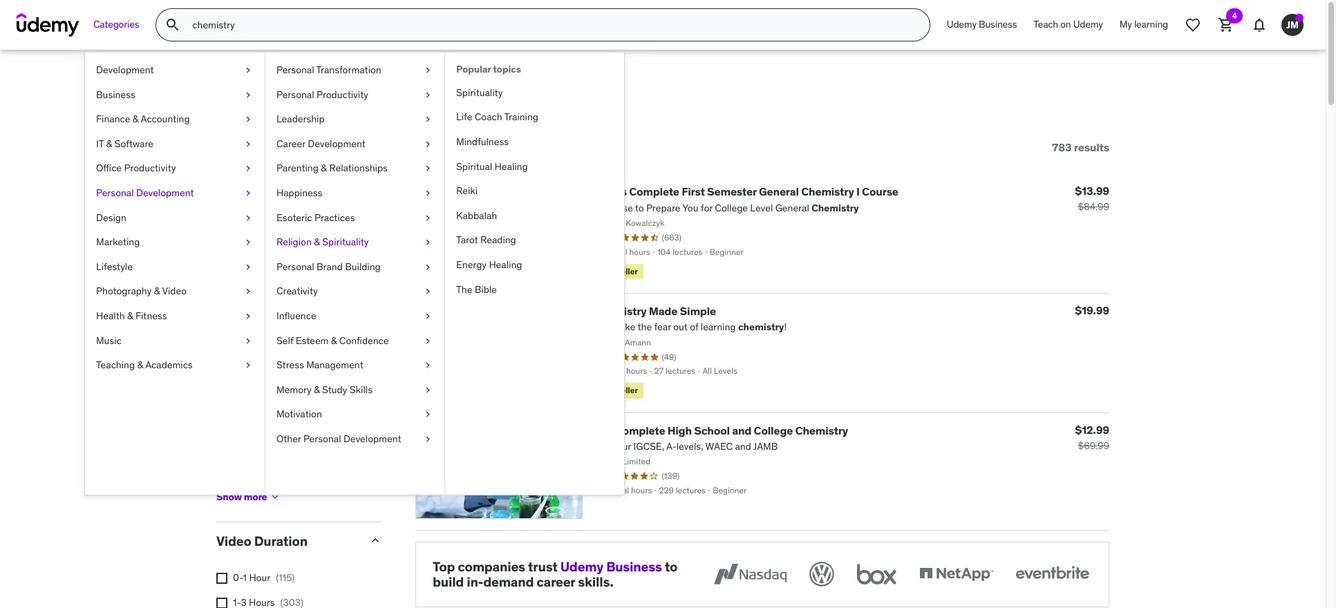 Task type: vqa. For each thing, say whether or not it's contained in the screenshot.
leftmost THE
yes



Task type: locate. For each thing, give the bounding box(es) containing it.
xsmall image inside "personal productivity" link
[[422, 88, 433, 102]]

spiritual healing link
[[445, 155, 624, 179]]

& right 4.5
[[300, 235, 306, 248]]

healing down the reading
[[489, 258, 522, 271]]

xsmall image inside the teaching & academics link
[[243, 359, 254, 372]]

kabbalah link
[[445, 204, 624, 228]]

spirituality link
[[445, 81, 624, 105]]

popular
[[456, 63, 491, 75]]

photography & video link
[[85, 280, 265, 304]]

xsmall image for leadership
[[422, 113, 433, 126]]

chemistry made simple
[[594, 304, 716, 318]]

esoteric practices
[[277, 211, 355, 224]]

design
[[96, 211, 126, 224]]

xsmall image for parenting & relationships
[[422, 162, 433, 176]]

1 horizontal spatial productivity
[[317, 88, 368, 101]]

healing down mindfulness link
[[495, 160, 528, 173]]

udemy business link left to
[[560, 558, 662, 575]]

to
[[665, 558, 678, 575]]

productivity up personal development
[[124, 162, 176, 174]]

the for the complete high school and college chemistry
[[594, 423, 613, 437]]

it & software
[[96, 137, 153, 150]]

1 horizontal spatial business
[[606, 558, 662, 575]]

kabbalah
[[456, 209, 497, 222]]

results inside status
[[1074, 140, 1109, 154]]

the bible
[[456, 283, 497, 296]]

music link
[[85, 329, 265, 353]]

college
[[754, 423, 793, 437]]

the bible link
[[445, 278, 624, 302]]

complete left high
[[615, 423, 665, 437]]

xsmall image inside "creativity" link
[[422, 285, 433, 299]]

(272)
[[325, 235, 347, 248]]

jm
[[1286, 18, 1299, 31]]

& up fitness
[[154, 285, 160, 297]]

xsmall image inside personal development link
[[243, 187, 254, 200]]

development up 'parenting & relationships'
[[308, 137, 366, 150]]

personal development
[[96, 187, 194, 199]]

xsmall image inside self esteem & confidence link
[[422, 334, 433, 348]]

self
[[277, 334, 293, 347]]

nasdaq image
[[711, 559, 790, 589]]

office
[[96, 162, 122, 174]]

& inside memory & study skills 'link'
[[314, 383, 320, 396]]

xsmall image inside personal brand building link
[[422, 260, 433, 274]]

my learning
[[1120, 18, 1168, 31]]

personal development link
[[85, 181, 265, 206]]

1 vertical spatial productivity
[[124, 162, 176, 174]]

chemistry for the complete high school and college chemistry
[[795, 423, 848, 437]]

xsmall image for personal development
[[243, 187, 254, 200]]

1 vertical spatial results
[[1074, 140, 1109, 154]]

business left to
[[606, 558, 662, 575]]

chemistry left 'i'
[[801, 185, 854, 199]]

personal brand building
[[277, 260, 381, 273]]

teaching & academics link
[[85, 353, 265, 378]]

xsmall image inside music link
[[243, 334, 254, 348]]

in-
[[467, 574, 483, 591]]

religion & spirituality element
[[444, 53, 624, 495]]

development down office productivity link
[[136, 187, 194, 199]]

xsmall image for lifestyle
[[243, 260, 254, 274]]

xsmall image inside motivation link
[[422, 408, 433, 422]]

xsmall image inside happiness link
[[422, 187, 433, 200]]

1 vertical spatial healing
[[489, 258, 522, 271]]

business left teach
[[979, 18, 1017, 31]]

up for 3.0
[[309, 309, 320, 321]]

development
[[96, 64, 154, 76], [308, 137, 366, 150], [136, 187, 194, 199], [343, 433, 401, 445]]

xsmall image for personal productivity
[[422, 88, 433, 102]]

0 horizontal spatial results
[[261, 82, 332, 110]]

personal transformation
[[277, 64, 381, 76]]

0 vertical spatial the
[[456, 283, 472, 296]]

xsmall image for influence
[[422, 310, 433, 323]]

xsmall image inside it & software link
[[243, 137, 254, 151]]

1 horizontal spatial udemy
[[947, 18, 977, 31]]

& inside "health & fitness" link
[[127, 310, 133, 322]]

motivation
[[277, 408, 322, 421]]

xsmall image inside photography & video link
[[243, 285, 254, 299]]

personal up 3.5
[[277, 260, 314, 273]]

xsmall image inside "health & fitness" link
[[243, 310, 254, 323]]

chemistry for dr. k's complete first semester general chemistry i course
[[801, 185, 854, 199]]

1 up from the top
[[308, 235, 319, 248]]

xsmall image inside office productivity link
[[243, 162, 254, 176]]

xsmall image for self esteem & confidence
[[422, 334, 433, 348]]

1 horizontal spatial the
[[594, 423, 613, 437]]

career development
[[277, 137, 366, 150]]

3.5 & up
[[284, 284, 319, 297]]

development down motivation link
[[343, 433, 401, 445]]

$13.99
[[1075, 184, 1109, 198]]

finance & accounting
[[96, 113, 190, 125]]

2 vertical spatial chemistry
[[795, 423, 848, 437]]

0 horizontal spatial spirituality
[[322, 236, 369, 248]]

xsmall image
[[243, 113, 254, 126], [243, 137, 254, 151], [422, 137, 433, 151], [243, 162, 254, 176], [422, 162, 433, 176], [422, 187, 433, 200], [243, 211, 254, 225], [422, 211, 433, 225], [422, 236, 433, 249], [243, 260, 254, 274], [243, 285, 254, 299], [422, 285, 433, 299], [243, 310, 254, 323], [422, 310, 433, 323], [243, 334, 254, 348], [422, 334, 433, 348], [422, 359, 433, 372], [422, 383, 433, 397], [422, 408, 433, 422], [422, 433, 433, 446], [216, 439, 227, 450], [216, 598, 227, 608]]

self esteem & confidence link
[[265, 329, 444, 353]]

0 vertical spatial productivity
[[317, 88, 368, 101]]

healing inside energy healing link
[[489, 258, 522, 271]]

xsmall image inside personal transformation link
[[422, 64, 433, 77]]

spirituality down popular
[[456, 86, 503, 99]]

0 horizontal spatial video
[[162, 285, 187, 297]]

personal for personal transformation
[[277, 64, 314, 76]]

productivity down transformation
[[317, 88, 368, 101]]

show more
[[216, 491, 267, 503]]

up right the 3.0
[[309, 309, 320, 321]]

ratings
[[216, 197, 264, 213]]

filter button
[[216, 126, 278, 169]]

healing for spiritual healing
[[495, 160, 528, 173]]

dr. k's complete first semester general chemistry i course link
[[594, 185, 898, 199]]

udemy business link
[[939, 8, 1025, 41], [560, 558, 662, 575]]

dr. k's complete first semester general chemistry i course
[[594, 185, 898, 199]]

spirituality
[[456, 86, 503, 99], [322, 236, 369, 248]]

xsmall image inside business link
[[243, 88, 254, 102]]

life coach training
[[456, 111, 538, 123]]

1 horizontal spatial udemy business link
[[939, 8, 1025, 41]]

& right the it
[[106, 137, 112, 150]]

complete right k's
[[629, 185, 679, 199]]

it & software link
[[85, 132, 265, 156]]

self esteem & confidence
[[277, 334, 389, 347]]

development inside career development link
[[308, 137, 366, 150]]

training
[[504, 111, 538, 123]]

& for health & fitness
[[127, 310, 133, 322]]

personal
[[277, 64, 314, 76], [277, 88, 314, 101], [96, 187, 134, 199], [277, 260, 314, 273], [303, 433, 341, 445]]

personal up personal productivity
[[277, 64, 314, 76]]

& right teaching
[[137, 359, 143, 371]]

xsmall image inside show more button
[[270, 492, 281, 503]]

4.0
[[284, 260, 298, 272]]

language
[[216, 350, 277, 367]]

photography
[[96, 285, 152, 297]]

0 vertical spatial results
[[261, 82, 332, 110]]

1 horizontal spatial results
[[1074, 140, 1109, 154]]

course
[[862, 185, 898, 199]]

& right finance
[[133, 113, 139, 125]]

xsmall image inside finance & accounting 'link'
[[243, 113, 254, 126]]

up for 4.0
[[309, 260, 320, 272]]

1 horizontal spatial spirituality
[[456, 86, 503, 99]]

0 vertical spatial chemistry
[[801, 185, 854, 199]]

& inside finance & accounting 'link'
[[133, 113, 139, 125]]

xsmall image inside 'influence' link
[[422, 310, 433, 323]]

results
[[261, 82, 332, 110], [1074, 140, 1109, 154]]

$84.99
[[1078, 201, 1109, 213]]

spiritual
[[456, 160, 492, 173]]

personal inside personal transformation link
[[277, 64, 314, 76]]

my
[[1120, 18, 1132, 31]]

0 horizontal spatial 783
[[216, 82, 256, 110]]

1 horizontal spatial 783
[[1052, 140, 1072, 154]]

xsmall image inside esoteric practices link
[[422, 211, 433, 225]]

results up leadership
[[261, 82, 332, 110]]

& inside photography & video link
[[154, 285, 160, 297]]

& right 3.5
[[300, 284, 306, 297]]

xsmall image inside parenting & relationships link
[[422, 162, 433, 176]]

personal right other
[[303, 433, 341, 445]]

0 vertical spatial 783
[[216, 82, 256, 110]]

xsmall image for career development
[[422, 137, 433, 151]]

skills.
[[578, 574, 613, 591]]

0 vertical spatial udemy business link
[[939, 8, 1025, 41]]

more
[[244, 491, 267, 503]]

esoteric
[[277, 211, 312, 224]]

business up finance
[[96, 88, 135, 101]]

first
[[682, 185, 705, 199]]

personal up design
[[96, 187, 134, 199]]

1 vertical spatial 783
[[1052, 140, 1072, 154]]

video down the lifestyle link
[[162, 285, 187, 297]]

783 inside status
[[1052, 140, 1072, 154]]

0 vertical spatial complete
[[629, 185, 679, 199]]

xsmall image inside other personal development link
[[422, 433, 433, 446]]

healing inside spiritual healing link
[[495, 160, 528, 173]]

personal inside "personal productivity" link
[[277, 88, 314, 101]]

1 vertical spatial udemy business link
[[560, 558, 662, 575]]

personal for personal development
[[96, 187, 134, 199]]

fitness
[[135, 310, 167, 322]]

& inside religion & spirituality link
[[314, 236, 320, 248]]

0 horizontal spatial productivity
[[124, 162, 176, 174]]

learning
[[1134, 18, 1168, 31]]

video duration
[[216, 533, 308, 550]]

& for photography & video
[[154, 285, 160, 297]]

0 horizontal spatial the
[[456, 283, 472, 296]]

& left study on the bottom left of the page
[[314, 383, 320, 396]]

xsmall image inside "marketing" link
[[243, 236, 254, 249]]

business link
[[85, 83, 265, 107]]

& right 4.0 at the top of page
[[300, 260, 306, 272]]

xsmall image inside design link
[[243, 211, 254, 225]]

the inside religion & spirituality element
[[456, 283, 472, 296]]

3 up from the top
[[308, 284, 319, 297]]

results for 783 results for "chemistry"
[[261, 82, 332, 110]]

xsmall image
[[243, 64, 254, 77], [422, 64, 433, 77], [243, 88, 254, 102], [422, 88, 433, 102], [422, 113, 433, 126], [243, 187, 254, 200], [243, 236, 254, 249], [422, 260, 433, 274], [243, 359, 254, 372], [216, 390, 227, 401], [216, 415, 227, 426], [216, 464, 227, 475], [270, 492, 281, 503], [216, 573, 227, 584]]

xsmall image for it & software
[[243, 137, 254, 151]]

personal inside personal development link
[[96, 187, 134, 199]]

$12.99 $69.99
[[1075, 423, 1109, 452]]

simple
[[680, 304, 716, 318]]

development inside personal development link
[[136, 187, 194, 199]]

xsmall image for show more
[[270, 492, 281, 503]]

xsmall image inside stress management link
[[422, 359, 433, 372]]

other personal development
[[277, 433, 401, 445]]

other personal development link
[[265, 427, 444, 452]]

& right the 3.0
[[300, 309, 306, 321]]

video up 0-
[[216, 533, 251, 550]]

& right esteem
[[331, 334, 337, 347]]

xsmall image inside the lifestyle link
[[243, 260, 254, 274]]

& inside the teaching & academics link
[[137, 359, 143, 371]]

& for 4.5 & up (272)
[[300, 235, 306, 248]]

xsmall image inside leadership link
[[422, 113, 433, 126]]

0 vertical spatial video
[[162, 285, 187, 297]]

xsmall image inside development link
[[243, 64, 254, 77]]

& right health
[[127, 310, 133, 322]]

up right 3.5
[[308, 284, 319, 297]]

4 up from the top
[[309, 309, 320, 321]]

health & fitness link
[[85, 304, 265, 329]]

personal inside personal brand building link
[[277, 260, 314, 273]]

1 vertical spatial the
[[594, 423, 613, 437]]

xsmall image inside career development link
[[422, 137, 433, 151]]

udemy business link left teach
[[939, 8, 1025, 41]]

chemistry right college
[[795, 423, 848, 437]]

teach on udemy
[[1034, 18, 1103, 31]]

religion & spirituality
[[277, 236, 369, 248]]

teach on udemy link
[[1025, 8, 1111, 41]]

0 vertical spatial spirituality
[[456, 86, 503, 99]]

& inside parenting & relationships link
[[321, 162, 327, 174]]

xsmall image inside religion & spirituality link
[[422, 236, 433, 249]]

results up the $13.99
[[1074, 140, 1109, 154]]

xsmall image inside memory & study skills 'link'
[[422, 383, 433, 397]]

personal up leadership
[[277, 88, 314, 101]]

783 for 783 results
[[1052, 140, 1072, 154]]

the complete high school and college chemistry link
[[594, 423, 848, 437]]

& for memory & study skills
[[314, 383, 320, 396]]

& left (272)
[[314, 236, 320, 248]]

1 vertical spatial business
[[96, 88, 135, 101]]

trust
[[528, 558, 558, 575]]

spirituality up the (464)
[[322, 236, 369, 248]]

& down career development
[[321, 162, 327, 174]]

2 horizontal spatial business
[[979, 18, 1017, 31]]

& for parenting & relationships
[[321, 162, 327, 174]]

development down categories dropdown button
[[96, 64, 154, 76]]

chemistry left made
[[594, 304, 647, 318]]

2 up from the top
[[309, 260, 320, 272]]

& inside it & software link
[[106, 137, 112, 150]]

0-1 hour (115)
[[233, 572, 295, 584]]

1 horizontal spatial video
[[216, 533, 251, 550]]

0 vertical spatial business
[[979, 18, 1017, 31]]

0 vertical spatial healing
[[495, 160, 528, 173]]

to build in-demand career skills.
[[433, 558, 678, 591]]

up for 3.5
[[308, 284, 319, 297]]

xsmall image for happiness
[[422, 187, 433, 200]]

life
[[456, 111, 472, 123]]

up left the (464)
[[309, 260, 320, 272]]

brand
[[317, 260, 343, 273]]

general
[[759, 185, 799, 199]]

up left (272)
[[308, 235, 319, 248]]

xsmall image for development
[[243, 64, 254, 77]]



Task type: describe. For each thing, give the bounding box(es) containing it.
results for 783 results
[[1074, 140, 1109, 154]]

up for 4.5
[[308, 235, 319, 248]]

parenting
[[277, 162, 319, 174]]

português
[[233, 487, 278, 500]]

confidence
[[339, 334, 389, 347]]

tarot reading link
[[445, 228, 624, 253]]

reiki link
[[445, 179, 624, 204]]

chemistry made simple link
[[594, 304, 716, 318]]

creativity
[[277, 285, 318, 297]]

lifestyle link
[[85, 255, 265, 280]]

xsmall image for motivation
[[422, 408, 433, 422]]

box image
[[854, 559, 900, 589]]

& for 3.5 & up
[[300, 284, 306, 297]]

& for 4.0 & up (464)
[[300, 260, 306, 272]]

1 vertical spatial complete
[[615, 423, 665, 437]]

xsmall image for personal transformation
[[422, 64, 433, 77]]

xsmall image for creativity
[[422, 285, 433, 299]]

personal for personal brand building
[[277, 260, 314, 273]]

build
[[433, 574, 464, 591]]

show more button
[[216, 483, 281, 511]]

accounting
[[141, 113, 190, 125]]

xsmall image for music
[[243, 334, 254, 348]]

783 results for "chemistry"
[[216, 82, 497, 110]]

wishlist image
[[1185, 17, 1201, 33]]

on
[[1061, 18, 1071, 31]]

xsmall image for memory & study skills
[[422, 383, 433, 397]]

made
[[649, 304, 678, 318]]

jm link
[[1276, 8, 1309, 41]]

career development link
[[265, 132, 444, 156]]

xsmall image for personal brand building
[[422, 260, 433, 274]]

$19.99
[[1075, 303, 1109, 317]]

practices
[[314, 211, 355, 224]]

tarot reading
[[456, 234, 516, 246]]

xsmall image for photography & video
[[243, 285, 254, 299]]

categories
[[93, 18, 139, 31]]

notifications image
[[1251, 17, 1268, 33]]

office productivity link
[[85, 156, 265, 181]]

language button
[[216, 350, 357, 367]]

religion
[[277, 236, 312, 248]]

categories button
[[85, 8, 147, 41]]

religion & spirituality link
[[265, 230, 444, 255]]

skills
[[350, 383, 373, 396]]

$69.99
[[1078, 439, 1109, 452]]

3.0 & up
[[284, 309, 320, 321]]

shopping cart with 4 items image
[[1218, 17, 1235, 33]]

marketing
[[96, 236, 140, 248]]

1 vertical spatial video
[[216, 533, 251, 550]]

finance
[[96, 113, 130, 125]]

personal inside other personal development link
[[303, 433, 341, 445]]

783 results status
[[1052, 140, 1109, 154]]

my learning link
[[1111, 8, 1177, 41]]

xsmall image for health & fitness
[[243, 310, 254, 323]]

leadership
[[277, 113, 325, 125]]

Search for anything text field
[[190, 13, 913, 37]]

teaching
[[96, 359, 135, 371]]

xsmall image for religion & spirituality
[[422, 236, 433, 249]]

english
[[233, 389, 265, 401]]

2 vertical spatial business
[[606, 558, 662, 575]]

(115)
[[276, 572, 295, 584]]

2 horizontal spatial udemy
[[1073, 18, 1103, 31]]

español
[[233, 463, 268, 475]]

udemy image
[[17, 13, 79, 37]]

0 horizontal spatial business
[[96, 88, 135, 101]]

1 vertical spatial chemistry
[[594, 304, 647, 318]]

influence link
[[265, 304, 444, 329]]

dr.
[[594, 185, 608, 199]]

spiritual healing
[[456, 160, 528, 173]]

xsmall image for teaching & academics
[[243, 359, 254, 372]]

school
[[694, 423, 730, 437]]

& for teaching & academics
[[137, 359, 143, 371]]

esoteric practices link
[[265, 206, 444, 230]]

happiness
[[277, 187, 322, 199]]

0 horizontal spatial udemy
[[560, 558, 604, 575]]

productivity for office productivity
[[124, 162, 176, 174]]

lifestyle
[[96, 260, 133, 273]]

4 link
[[1210, 8, 1243, 41]]

bible
[[475, 283, 497, 296]]

xsmall image for finance & accounting
[[243, 113, 254, 126]]

ratings button
[[216, 197, 357, 213]]

popular topics
[[456, 63, 521, 75]]

demand
[[483, 574, 534, 591]]

career
[[537, 574, 575, 591]]

0-
[[233, 572, 243, 584]]

parenting & relationships link
[[265, 156, 444, 181]]

stress management
[[277, 359, 363, 371]]

personal for personal productivity
[[277, 88, 314, 101]]

(34)
[[259, 413, 276, 426]]

life coach training link
[[445, 105, 624, 130]]

management
[[306, 359, 363, 371]]

4.5
[[284, 235, 298, 248]]

top companies trust udemy business
[[433, 558, 662, 575]]

783 for 783 results for "chemistry"
[[216, 82, 256, 110]]

energy
[[456, 258, 487, 271]]

& for religion & spirituality
[[314, 236, 320, 248]]

0 horizontal spatial udemy business link
[[560, 558, 662, 575]]

motivation link
[[265, 403, 444, 427]]

xsmall image for office productivity
[[243, 162, 254, 176]]

volkswagen image
[[807, 559, 837, 589]]

3.5
[[284, 284, 298, 297]]

3.0
[[284, 309, 298, 321]]

xsmall image for esoteric practices
[[422, 211, 433, 225]]

small image
[[368, 534, 382, 548]]

eventbrite image
[[1013, 559, 1092, 589]]

music
[[96, 334, 121, 347]]

the for the bible
[[456, 283, 472, 296]]

i
[[856, 185, 860, 199]]

submit search image
[[165, 17, 181, 33]]

productivity for personal productivity
[[317, 88, 368, 101]]

personal productivity
[[277, 88, 368, 101]]

k's
[[611, 185, 627, 199]]

& inside self esteem & confidence link
[[331, 334, 337, 347]]

reading
[[480, 234, 516, 246]]

& for 3.0 & up
[[300, 309, 306, 321]]

personal productivity link
[[265, 83, 444, 107]]

high
[[668, 423, 692, 437]]

mindfulness link
[[445, 130, 624, 155]]

xsmall image for design
[[243, 211, 254, 225]]

healing for energy healing
[[489, 258, 522, 271]]

& for finance & accounting
[[133, 113, 139, 125]]

xsmall image for business
[[243, 88, 254, 102]]

xsmall image for stress management
[[422, 359, 433, 372]]

development inside development link
[[96, 64, 154, 76]]

esteem
[[296, 334, 329, 347]]

leadership link
[[265, 107, 444, 132]]

energy healing
[[456, 258, 522, 271]]

and
[[732, 423, 752, 437]]

coach
[[475, 111, 502, 123]]

reiki
[[456, 185, 478, 197]]

xsmall image for other personal development
[[422, 433, 433, 446]]

academics
[[145, 359, 193, 371]]

1 vertical spatial spirituality
[[322, 236, 369, 248]]

you have alerts image
[[1295, 14, 1304, 22]]

netapp image
[[917, 559, 996, 589]]

xsmall image for marketing
[[243, 236, 254, 249]]

memory
[[277, 383, 312, 396]]

software
[[114, 137, 153, 150]]

mindfulness
[[456, 135, 509, 148]]

& for it & software
[[106, 137, 112, 150]]

(684)
[[270, 389, 293, 401]]

development inside other personal development link
[[343, 433, 401, 445]]



